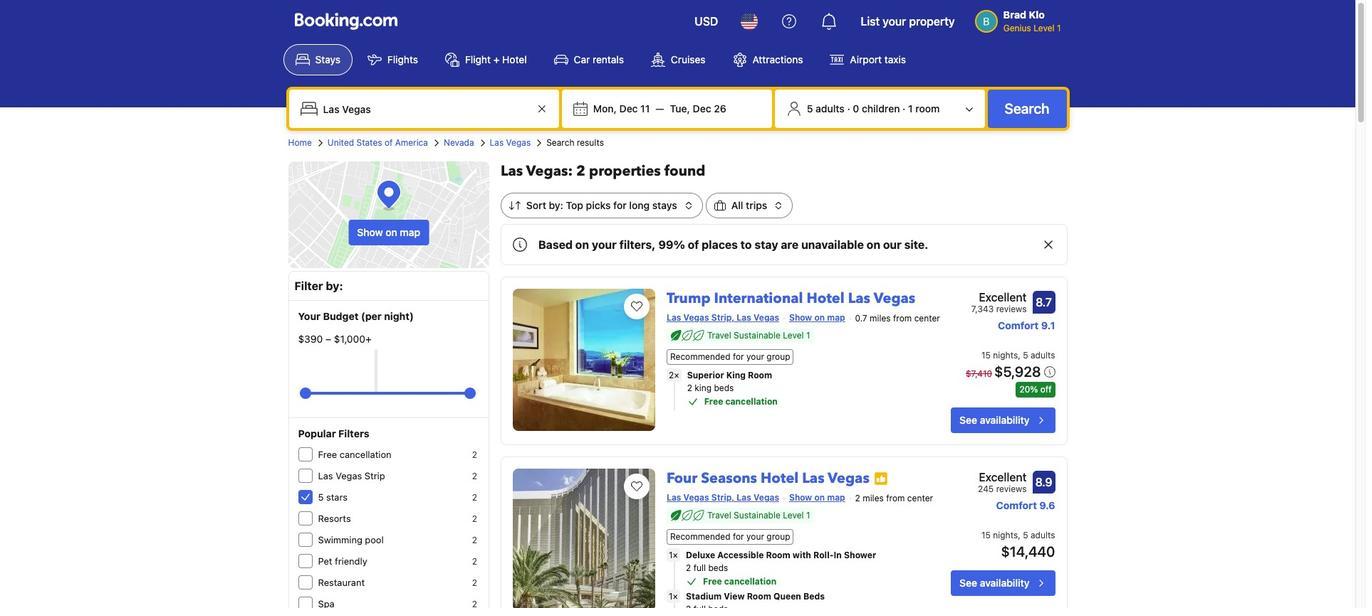 Task type: vqa. For each thing, say whether or not it's contained in the screenshot.
the bottom nights
yes



Task type: describe. For each thing, give the bounding box(es) containing it.
9.1
[[1041, 320, 1055, 332]]

king
[[726, 370, 746, 381]]

las up 5 stars
[[318, 471, 333, 482]]

car rentals
[[574, 53, 624, 66]]

recommended for your group for 8.7
[[670, 352, 790, 362]]

room for 8.7
[[748, 370, 772, 381]]

99%
[[658, 239, 685, 251]]

las down trump
[[667, 313, 681, 323]]

booking.com image
[[294, 13, 397, 30]]

excellent element for 8.9
[[978, 469, 1027, 486]]

group for 8.7
[[767, 352, 790, 362]]

car
[[574, 53, 590, 66]]

klo
[[1029, 9, 1045, 21]]

king
[[695, 383, 712, 394]]

pool
[[365, 535, 384, 546]]

sort by: top picks for long stays
[[526, 199, 677, 212]]

beds
[[803, 592, 825, 602]]

accessible
[[717, 550, 764, 561]]

strip
[[365, 471, 385, 482]]

stays
[[652, 199, 677, 212]]

nights for 15 nights , 5 adults $14,440
[[993, 530, 1018, 541]]

airport taxis
[[850, 53, 906, 66]]

united states of america
[[327, 137, 428, 148]]

flight
[[465, 53, 491, 66]]

popular filters
[[298, 428, 369, 440]]

5 adults · 0 children · 1 room
[[807, 103, 940, 115]]

cancellation for 8.7
[[725, 397, 778, 407]]

1 vertical spatial free cancellation
[[318, 449, 391, 461]]

+
[[493, 53, 500, 66]]

restaurant
[[318, 578, 365, 589]]

vegas down four
[[683, 493, 709, 503]]

free cancellation for 8.9
[[703, 577, 776, 587]]

airport
[[850, 53, 882, 66]]

show for 8.7
[[789, 313, 812, 323]]

9.6
[[1039, 500, 1055, 512]]

adults inside dropdown button
[[816, 103, 845, 115]]

stadium view room queen beds
[[686, 592, 825, 602]]

level inside brad klo genius level 1
[[1033, 23, 1054, 33]]

2 vertical spatial room
[[747, 592, 771, 602]]

based
[[538, 239, 573, 251]]

from for 8.9
[[886, 493, 905, 504]]

for for 8.7
[[733, 352, 744, 362]]

your account menu brad klo genius level 1 element
[[975, 2, 1067, 35]]

your budget (per night)
[[298, 311, 414, 323]]

las left this property is part of our preferred partner program. it's committed to providing excellent service and good value. it'll pay us a higher commission if you make a booking. icon
[[802, 469, 824, 488]]

strip, for 8.7
[[711, 313, 734, 323]]

united
[[327, 137, 354, 148]]

show inside button
[[357, 226, 383, 239]]

level for 8.9
[[783, 510, 804, 521]]

free for 8.7
[[704, 397, 723, 407]]

vegas down trump
[[683, 313, 709, 323]]

travel for 8.9
[[707, 510, 731, 521]]

0.7
[[855, 313, 867, 324]]

2 ×
[[669, 370, 679, 381]]

night)
[[384, 311, 414, 323]]

reviews for 8.9
[[996, 484, 1027, 495]]

airport taxis link
[[818, 44, 918, 75]]

see availability for 8.7
[[959, 414, 1029, 426]]

off
[[1040, 384, 1052, 395]]

hotel for international
[[807, 289, 845, 308]]

las down international on the right
[[737, 313, 751, 323]]

comfort 9.1
[[998, 320, 1055, 332]]

filter
[[294, 280, 323, 293]]

1 down 'trump international hotel las vegas'
[[806, 330, 810, 341]]

by: for sort
[[549, 199, 563, 212]]

sustainable for 8.7
[[734, 330, 780, 341]]

flights
[[387, 53, 418, 66]]

scored 8.9 element
[[1032, 471, 1055, 494]]

travel sustainable level 1 for 8.7
[[707, 330, 810, 341]]

all
[[731, 199, 743, 212]]

excellent 245 reviews
[[978, 471, 1027, 495]]

vegas up vegas:
[[506, 137, 531, 148]]

brad klo genius level 1
[[1003, 9, 1061, 33]]

1 × for deluxe
[[669, 550, 678, 561]]

comfort 9.6
[[996, 500, 1055, 512]]

recommended for 8.7
[[670, 352, 730, 362]]

las vegas
[[490, 137, 531, 148]]

your up superior king room
[[746, 352, 764, 362]]

international
[[714, 289, 803, 308]]

group for 8.9
[[767, 532, 790, 542]]

cancellation for 8.9
[[724, 577, 776, 587]]

11
[[640, 103, 650, 115]]

cruises link
[[639, 44, 718, 75]]

beds for 8.9
[[708, 563, 728, 574]]

2 king beds
[[687, 383, 734, 394]]

show on map button
[[348, 220, 429, 246]]

vegas up "stars"
[[336, 471, 362, 482]]

Where are you going? field
[[317, 96, 533, 122]]

15 nights , 5 adults
[[981, 350, 1055, 361]]

5 inside 5 adults · 0 children · 1 room dropdown button
[[807, 103, 813, 115]]

15 for 15 nights , 5 adults
[[981, 350, 991, 361]]

—
[[655, 103, 664, 115]]

0 vertical spatial for
[[613, 199, 627, 212]]

show for 8.9
[[789, 493, 812, 503]]

vegas left this property is part of our preferred partner program. it's committed to providing excellent service and good value. it'll pay us a higher commission if you make a booking. image
[[828, 469, 869, 488]]

stay
[[755, 239, 778, 251]]

map for 8.9
[[827, 493, 845, 503]]

trips
[[746, 199, 767, 212]]

mon,
[[593, 103, 617, 115]]

pet
[[318, 556, 332, 568]]

queen
[[773, 592, 801, 602]]

$390 – $1,000+
[[298, 333, 372, 345]]

cruises
[[671, 53, 705, 66]]

search for search results
[[546, 137, 574, 148]]

1 left stadium
[[669, 592, 673, 602]]

to
[[741, 239, 752, 251]]

search for search
[[1005, 100, 1049, 117]]

resorts
[[318, 513, 351, 525]]

1 · from the left
[[847, 103, 850, 115]]

miles for 8.9
[[863, 493, 884, 504]]

see availability for 8.9
[[959, 577, 1029, 589]]

2 · from the left
[[902, 103, 905, 115]]

las down four
[[667, 493, 681, 503]]

results
[[577, 137, 604, 148]]

2 full beds
[[686, 563, 728, 574]]

free for 8.9
[[703, 577, 722, 587]]

miles for 8.7
[[870, 313, 891, 324]]

brad
[[1003, 9, 1026, 21]]

, for 15 nights , 5 adults $14,440
[[1018, 530, 1020, 541]]

roll-
[[813, 550, 834, 561]]

hotel for seasons
[[761, 469, 799, 488]]

rentals
[[593, 53, 624, 66]]

tue,
[[670, 103, 690, 115]]

list your property link
[[852, 4, 963, 38]]

your up accessible
[[746, 532, 764, 542]]

car rentals link
[[542, 44, 636, 75]]

free cancellation for 8.7
[[704, 397, 778, 407]]

1 horizontal spatial of
[[688, 239, 699, 251]]

center for 8.7
[[914, 313, 940, 324]]

0.7 miles from center
[[855, 313, 940, 324]]

four seasons hotel las vegas link
[[667, 464, 869, 488]]

deluxe
[[686, 550, 715, 561]]

long
[[629, 199, 650, 212]]

las vegas: 2 properties found
[[501, 162, 705, 181]]

× for 8.9
[[673, 550, 678, 561]]

las vegas strip, las vegas for 8.9
[[667, 493, 779, 503]]

, for 15 nights , 5 adults
[[1018, 350, 1020, 361]]

superior king room link
[[687, 370, 916, 382]]

map for 8.7
[[827, 313, 845, 323]]

5 inside 15 nights , 5 adults $14,440
[[1023, 530, 1028, 541]]

for for 8.9
[[733, 532, 744, 542]]

full
[[693, 563, 706, 574]]

see for 8.9
[[959, 577, 977, 589]]

list your property
[[861, 15, 955, 28]]

room for 8.9
[[766, 550, 790, 561]]

search results
[[546, 137, 604, 148]]

swimming pool
[[318, 535, 384, 546]]

view
[[724, 592, 745, 602]]

5 stars
[[318, 492, 348, 504]]

1 vertical spatial cancellation
[[340, 449, 391, 461]]

stadium
[[686, 592, 722, 602]]



Task type: locate. For each thing, give the bounding box(es) containing it.
0 vertical spatial cancellation
[[725, 397, 778, 407]]

comfort for 8.9
[[996, 500, 1037, 512]]

1 nights from the top
[[993, 350, 1018, 361]]

1 strip, from the top
[[711, 313, 734, 323]]

show on map for 8.7
[[789, 313, 845, 323]]

1 vertical spatial from
[[886, 493, 905, 504]]

8.9
[[1035, 476, 1052, 489]]

trump
[[667, 289, 710, 308]]

see availability link for 8.7
[[951, 408, 1055, 434]]

2 vertical spatial for
[[733, 532, 744, 542]]

cancellation down king
[[725, 397, 778, 407]]

0 vertical spatial travel
[[707, 330, 731, 341]]

strip, for 8.9
[[711, 493, 734, 503]]

0 horizontal spatial dec
[[619, 103, 638, 115]]

vegas down international on the right
[[754, 313, 779, 323]]

1 vertical spatial comfort
[[996, 500, 1037, 512]]

2 group from the top
[[767, 532, 790, 542]]

stays
[[315, 53, 340, 66]]

free cancellation down "filters"
[[318, 449, 391, 461]]

search
[[1005, 100, 1049, 117], [546, 137, 574, 148]]

1 vertical spatial travel
[[707, 510, 731, 521]]

1 vertical spatial reviews
[[996, 484, 1027, 495]]

taxis
[[884, 53, 906, 66]]

, up $5,928
[[1018, 350, 1020, 361]]

free cancellation
[[704, 397, 778, 407], [318, 449, 391, 461], [703, 577, 776, 587]]

1 vertical spatial group
[[767, 532, 790, 542]]

0 vertical spatial ×
[[674, 370, 679, 381]]

see
[[959, 414, 977, 426], [959, 577, 977, 589]]

1 vertical spatial map
[[827, 313, 845, 323]]

recommended up deluxe on the bottom
[[670, 532, 730, 542]]

0 vertical spatial ,
[[1018, 350, 1020, 361]]

map inside show on map button
[[400, 226, 420, 239]]

stadium view room queen beds link
[[686, 591, 916, 604]]

recommended up superior
[[670, 352, 730, 362]]

center left 245
[[907, 493, 933, 504]]

center left '7,343'
[[914, 313, 940, 324]]

2
[[576, 162, 585, 181], [669, 370, 674, 381], [687, 383, 692, 394], [472, 450, 477, 461], [472, 471, 477, 482], [472, 493, 477, 504], [855, 493, 860, 504], [472, 514, 477, 525], [472, 536, 477, 546], [472, 557, 477, 568], [686, 563, 691, 574], [472, 578, 477, 589]]

× left stadium
[[673, 592, 678, 602]]

2 vertical spatial show
[[789, 493, 812, 503]]

1 vertical spatial strip,
[[711, 493, 734, 503]]

travel for 8.7
[[707, 330, 731, 341]]

1 vertical spatial excellent element
[[978, 469, 1027, 486]]

· right children
[[902, 103, 905, 115]]

friendly
[[335, 556, 367, 568]]

0 vertical spatial room
[[748, 370, 772, 381]]

0 vertical spatial availability
[[980, 414, 1029, 426]]

vegas up 0.7 miles from center
[[874, 289, 915, 308]]

8.7
[[1036, 296, 1052, 309]]

strip, down international on the right
[[711, 313, 734, 323]]

15 down 245
[[981, 530, 991, 541]]

1 las vegas strip, las vegas from the top
[[667, 313, 779, 323]]

level down 'trump international hotel las vegas'
[[783, 330, 804, 341]]

vegas down four seasons hotel las vegas
[[754, 493, 779, 503]]

hotel for +
[[502, 53, 527, 66]]

2 nights from the top
[[993, 530, 1018, 541]]

excellent for 8.9
[[979, 471, 1027, 484]]

1 see availability from the top
[[959, 414, 1029, 426]]

home link
[[288, 137, 312, 150]]

0 vertical spatial nights
[[993, 350, 1018, 361]]

trump international hotel las vegas image
[[513, 289, 655, 432]]

group up superior king room link
[[767, 352, 790, 362]]

$390
[[298, 333, 323, 345]]

travel sustainable level 1
[[707, 330, 810, 341], [707, 510, 810, 521]]

recommended for your group for 8.9
[[670, 532, 790, 542]]

0 vertical spatial sustainable
[[734, 330, 780, 341]]

room left with
[[766, 550, 790, 561]]

hotel inside 'link'
[[502, 53, 527, 66]]

1 vertical spatial search
[[546, 137, 574, 148]]

for up king
[[733, 352, 744, 362]]

your right list
[[883, 15, 906, 28]]

from for 8.7
[[893, 313, 912, 324]]

1 vertical spatial 15
[[981, 530, 991, 541]]

miles down this property is part of our preferred partner program. it's committed to providing excellent service and good value. it'll pay us a higher commission if you make a booking. image
[[863, 493, 884, 504]]

list
[[861, 15, 880, 28]]

2 strip, from the top
[[711, 493, 734, 503]]

usd
[[695, 15, 718, 28]]

0 vertical spatial beds
[[714, 383, 734, 394]]

excellent element
[[971, 289, 1027, 306], [978, 469, 1027, 486]]

1 see from the top
[[959, 414, 977, 426]]

nevada link
[[444, 137, 474, 150]]

nights up $5,928
[[993, 350, 1018, 361]]

adults up $5,928
[[1031, 350, 1055, 361]]

dec left 26
[[693, 103, 711, 115]]

strip, down seasons
[[711, 493, 734, 503]]

0
[[853, 103, 859, 115]]

2 horizontal spatial hotel
[[807, 289, 845, 308]]

four seasons hotel las vegas image
[[513, 469, 655, 609]]

1 vertical spatial availability
[[980, 577, 1029, 589]]

reviews up the comfort 9.1
[[996, 304, 1027, 315]]

superior
[[687, 370, 724, 381]]

filters,
[[619, 239, 656, 251]]

0 vertical spatial see availability
[[959, 414, 1029, 426]]

1 vertical spatial show
[[789, 313, 812, 323]]

× for 8.7
[[674, 370, 679, 381]]

cancellation up the stadium view room queen beds at the bottom of page
[[724, 577, 776, 587]]

dec left 11 at the left
[[619, 103, 638, 115]]

15 up $7,410 on the bottom of the page
[[981, 350, 991, 361]]

travel sustainable level 1 for 8.9
[[707, 510, 810, 521]]

availability down "$14,440"
[[980, 577, 1029, 589]]

0 horizontal spatial by:
[[326, 280, 343, 293]]

15 inside 15 nights , 5 adults $14,440
[[981, 530, 991, 541]]

, inside 15 nights , 5 adults $14,440
[[1018, 530, 1020, 541]]

1 vertical spatial level
[[783, 330, 804, 341]]

in
[[834, 550, 842, 561]]

free down popular filters
[[318, 449, 337, 461]]

1 dec from the left
[[619, 103, 638, 115]]

0 vertical spatial recommended
[[670, 352, 730, 362]]

0 vertical spatial show on map
[[357, 226, 420, 239]]

2 vertical spatial cancellation
[[724, 577, 776, 587]]

1 vertical spatial room
[[766, 550, 790, 561]]

1 vertical spatial see availability
[[959, 577, 1029, 589]]

center
[[914, 313, 940, 324], [907, 493, 933, 504]]

reviews inside the excellent 7,343 reviews
[[996, 304, 1027, 315]]

adults up "$14,440"
[[1031, 530, 1055, 541]]

level
[[1033, 23, 1054, 33], [783, 330, 804, 341], [783, 510, 804, 521]]

1 inside brad klo genius level 1
[[1057, 23, 1061, 33]]

see availability
[[959, 414, 1029, 426], [959, 577, 1029, 589]]

trump international hotel las vegas
[[667, 289, 915, 308]]

see availability link down 20%
[[951, 408, 1055, 434]]

1 vertical spatial ,
[[1018, 530, 1020, 541]]

1 excellent from the top
[[979, 291, 1027, 304]]

1 right genius
[[1057, 23, 1061, 33]]

by: right filter at the top left of the page
[[326, 280, 343, 293]]

las right nevada
[[490, 137, 504, 148]]

swimming
[[318, 535, 362, 546]]

excellent inside excellent 245 reviews
[[979, 471, 1027, 484]]

adults inside 15 nights , 5 adults $14,440
[[1031, 530, 1055, 541]]

0 vertical spatial see
[[959, 414, 977, 426]]

seasons
[[701, 469, 757, 488]]

2 miles from center
[[855, 493, 933, 504]]

0 vertical spatial from
[[893, 313, 912, 324]]

from
[[893, 313, 912, 324], [886, 493, 905, 504]]

1 vertical spatial hotel
[[807, 289, 845, 308]]

las vegas strip, las vegas down trump
[[667, 313, 779, 323]]

see availability down 20%
[[959, 414, 1029, 426]]

2 , from the top
[[1018, 530, 1020, 541]]

usd button
[[686, 4, 727, 38]]

1 1 × from the top
[[669, 550, 678, 561]]

0 vertical spatial hotel
[[502, 53, 527, 66]]

beds for 8.7
[[714, 383, 734, 394]]

2 vertical spatial level
[[783, 510, 804, 521]]

0 vertical spatial by:
[[549, 199, 563, 212]]

recommended for your group up superior king room
[[670, 352, 790, 362]]

excellent inside the excellent 7,343 reviews
[[979, 291, 1027, 304]]

0 vertical spatial show
[[357, 226, 383, 239]]

2 vertical spatial free
[[703, 577, 722, 587]]

1 horizontal spatial by:
[[549, 199, 563, 212]]

–
[[325, 333, 331, 345]]

0 vertical spatial center
[[914, 313, 940, 324]]

0 vertical spatial reviews
[[996, 304, 1027, 315]]

2 availability from the top
[[980, 577, 1029, 589]]

hotel right seasons
[[761, 469, 799, 488]]

beds right full
[[708, 563, 728, 574]]

see for 8.7
[[959, 414, 977, 426]]

availability for 8.7
[[980, 414, 1029, 426]]

pet friendly
[[318, 556, 367, 568]]

cancellation
[[725, 397, 778, 407], [340, 449, 391, 461], [724, 577, 776, 587]]

0 vertical spatial of
[[385, 137, 393, 148]]

sustainable down international on the right
[[734, 330, 780, 341]]

1 vertical spatial travel sustainable level 1
[[707, 510, 810, 521]]

excellent element for 8.7
[[971, 289, 1027, 306]]

2 travel from the top
[[707, 510, 731, 521]]

5 left 0
[[807, 103, 813, 115]]

see availability link
[[951, 408, 1055, 434], [951, 571, 1055, 597]]

free down "2 king beds"
[[704, 397, 723, 407]]

0 vertical spatial strip,
[[711, 313, 734, 323]]

15 for 15 nights , 5 adults $14,440
[[981, 530, 991, 541]]

0 horizontal spatial hotel
[[502, 53, 527, 66]]

1 vertical spatial see
[[959, 577, 977, 589]]

search inside button
[[1005, 100, 1049, 117]]

level for 8.7
[[783, 330, 804, 341]]

×
[[674, 370, 679, 381], [673, 550, 678, 561], [673, 592, 678, 602]]

2 reviews from the top
[[996, 484, 1027, 495]]

1 vertical spatial nights
[[993, 530, 1018, 541]]

excellent up comfort 9.6
[[979, 471, 1027, 484]]

2 vertical spatial hotel
[[761, 469, 799, 488]]

las down seasons
[[737, 493, 751, 503]]

all trips
[[731, 199, 767, 212]]

beds
[[714, 383, 734, 394], [708, 563, 728, 574]]

1 15 from the top
[[981, 350, 991, 361]]

adults for 15 nights , 5 adults $14,440
[[1031, 530, 1055, 541]]

unavailable
[[801, 239, 864, 251]]

level down klo
[[1033, 23, 1054, 33]]

excellent 7,343 reviews
[[971, 291, 1027, 315]]

for left "long"
[[613, 199, 627, 212]]

1 vertical spatial excellent
[[979, 471, 1027, 484]]

2 vertical spatial map
[[827, 493, 845, 503]]

1 travel sustainable level 1 from the top
[[707, 330, 810, 341]]

0 vertical spatial recommended for your group
[[670, 352, 790, 362]]

1 travel from the top
[[707, 330, 731, 341]]

deluxe accessible room with roll-in shower link
[[686, 550, 916, 562]]

sustainable down four seasons hotel las vegas
[[734, 510, 780, 521]]

26
[[714, 103, 726, 115]]

nights
[[993, 350, 1018, 361], [993, 530, 1018, 541]]

1 vertical spatial for
[[733, 352, 744, 362]]

group
[[767, 352, 790, 362], [767, 532, 790, 542]]

of right states
[[385, 137, 393, 148]]

0 vertical spatial las vegas strip, las vegas
[[667, 313, 779, 323]]

1 vertical spatial see availability link
[[951, 571, 1055, 597]]

see availability link for 8.9
[[951, 571, 1055, 597]]

5 left "stars"
[[318, 492, 324, 504]]

20% off
[[1019, 384, 1052, 395]]

1 vertical spatial beds
[[708, 563, 728, 574]]

1 vertical spatial adults
[[1031, 350, 1055, 361]]

1 group from the top
[[767, 352, 790, 362]]

0 vertical spatial comfort
[[998, 320, 1039, 332]]

comfort up 15 nights , 5 adults
[[998, 320, 1039, 332]]

hotel down unavailable
[[807, 289, 845, 308]]

1 × for stadium
[[669, 592, 678, 602]]

0 vertical spatial miles
[[870, 313, 891, 324]]

2 recommended from the top
[[670, 532, 730, 542]]

places
[[702, 239, 738, 251]]

group up deluxe accessible room with roll-in shower
[[767, 532, 790, 542]]

popular
[[298, 428, 336, 440]]

2 vertical spatial adults
[[1031, 530, 1055, 541]]

free down the 2 full beds
[[703, 577, 722, 587]]

states
[[356, 137, 382, 148]]

las vegas strip, las vegas for 8.7
[[667, 313, 779, 323]]

home
[[288, 137, 312, 148]]

0 vertical spatial map
[[400, 226, 420, 239]]

travel up superior king room
[[707, 330, 731, 341]]

7,343
[[971, 304, 994, 315]]

tue, dec 26 button
[[664, 96, 732, 122]]

attractions
[[752, 53, 803, 66]]

0 vertical spatial travel sustainable level 1
[[707, 330, 810, 341]]

0 vertical spatial free
[[704, 397, 723, 407]]

2 dec from the left
[[693, 103, 711, 115]]

0 vertical spatial see availability link
[[951, 408, 1055, 434]]

2 vertical spatial free cancellation
[[703, 577, 776, 587]]

2 1 × from the top
[[669, 592, 678, 602]]

1 vertical spatial show on map
[[789, 313, 845, 323]]

$7,410
[[966, 369, 992, 379]]

1 vertical spatial recommended for your group
[[670, 532, 790, 542]]

your left filters,
[[592, 239, 617, 251]]

room right king
[[748, 370, 772, 381]]

2 see availability link from the top
[[951, 571, 1055, 597]]

comfort down excellent 245 reviews
[[996, 500, 1037, 512]]

$5,928
[[994, 364, 1041, 380]]

travel sustainable level 1 down international on the right
[[707, 330, 810, 341]]

group
[[305, 382, 470, 405]]

comfort for 8.7
[[998, 320, 1039, 332]]

2 recommended for your group from the top
[[670, 532, 790, 542]]

1 inside 5 adults · 0 children · 1 room dropdown button
[[908, 103, 913, 115]]

budget
[[323, 311, 359, 323]]

hotel right +
[[502, 53, 527, 66]]

all trips button
[[706, 193, 793, 219]]

mon, dec 11 — tue, dec 26
[[593, 103, 726, 115]]

travel sustainable level 1 down four seasons hotel las vegas
[[707, 510, 810, 521]]

for up accessible
[[733, 532, 744, 542]]

this property is part of our preferred partner program. it's committed to providing excellent service and good value. it'll pay us a higher commission if you make a booking. image
[[874, 473, 888, 487]]

1 availability from the top
[[980, 414, 1029, 426]]

four
[[667, 469, 697, 488]]

stays link
[[283, 44, 352, 75]]

scored 8.7 element
[[1032, 291, 1055, 314]]

nights inside 15 nights , 5 adults $14,440
[[993, 530, 1018, 541]]

1 vertical spatial free
[[318, 449, 337, 461]]

1 vertical spatial of
[[688, 239, 699, 251]]

1 reviews from the top
[[996, 304, 1027, 315]]

2 las vegas strip, las vegas from the top
[[667, 493, 779, 503]]

las up 0.7
[[848, 289, 870, 308]]

nights up "$14,440"
[[993, 530, 1018, 541]]

recommended for 8.9
[[670, 532, 730, 542]]

1 , from the top
[[1018, 350, 1020, 361]]

0 horizontal spatial search
[[546, 137, 574, 148]]

by:
[[549, 199, 563, 212], [326, 280, 343, 293]]

by: left top on the top left
[[549, 199, 563, 212]]

picks
[[586, 199, 611, 212]]

2 see from the top
[[959, 577, 977, 589]]

sort
[[526, 199, 546, 212]]

las vegas strip
[[318, 471, 385, 482]]

children
[[862, 103, 900, 115]]

0 horizontal spatial ·
[[847, 103, 850, 115]]

adults for 15 nights , 5 adults
[[1031, 350, 1055, 361]]

0 vertical spatial excellent
[[979, 291, 1027, 304]]

sustainable for 8.9
[[734, 510, 780, 521]]

center for 8.9
[[907, 493, 933, 504]]

see availability down 15 nights , 5 adults $14,440 at the right
[[959, 577, 1029, 589]]

see availability link down "$14,440"
[[951, 571, 1055, 597]]

reviews up comfort 9.6
[[996, 484, 1027, 495]]

filter by:
[[294, 280, 343, 293]]

adults left 0
[[816, 103, 845, 115]]

1 horizontal spatial hotel
[[761, 469, 799, 488]]

reviews inside excellent 245 reviews
[[996, 484, 1027, 495]]

·
[[847, 103, 850, 115], [902, 103, 905, 115]]

beds down superior king room
[[714, 383, 734, 394]]

recommended for your group up accessible
[[670, 532, 790, 542]]

0 vertical spatial excellent element
[[971, 289, 1027, 306]]

excellent element up comfort 9.6
[[978, 469, 1027, 486]]

2 excellent from the top
[[979, 471, 1027, 484]]

excellent for 8.7
[[979, 291, 1027, 304]]

1 recommended from the top
[[670, 352, 730, 362]]

2 vertical spatial show on map
[[789, 493, 845, 503]]

1 vertical spatial center
[[907, 493, 933, 504]]

0 vertical spatial group
[[767, 352, 790, 362]]

of right the 99%
[[688, 239, 699, 251]]

20%
[[1019, 384, 1038, 395]]

1 left deluxe on the bottom
[[669, 550, 673, 561]]

5
[[807, 103, 813, 115], [1023, 350, 1028, 361], [318, 492, 324, 504], [1023, 530, 1028, 541]]

nights for 15 nights , 5 adults
[[993, 350, 1018, 361]]

1 horizontal spatial ·
[[902, 103, 905, 115]]

miles right 0.7
[[870, 313, 891, 324]]

1 vertical spatial las vegas strip, las vegas
[[667, 493, 779, 503]]

· left 0
[[847, 103, 850, 115]]

1 sustainable from the top
[[734, 330, 780, 341]]

2 see availability from the top
[[959, 577, 1029, 589]]

room right view on the right bottom of the page
[[747, 592, 771, 602]]

excellent up the comfort 9.1
[[979, 291, 1027, 304]]

0 vertical spatial free cancellation
[[704, 397, 778, 407]]

2 15 from the top
[[981, 530, 991, 541]]

0 vertical spatial adults
[[816, 103, 845, 115]]

nevada
[[444, 137, 474, 148]]

0 vertical spatial 15
[[981, 350, 991, 361]]

1 up with
[[806, 510, 810, 521]]

1 horizontal spatial search
[[1005, 100, 1049, 117]]

2 sustainable from the top
[[734, 510, 780, 521]]

from right 0.7
[[893, 313, 912, 324]]

5 up $5,928
[[1023, 350, 1028, 361]]

flights link
[[355, 44, 430, 75]]

las down las vegas link
[[501, 162, 523, 181]]

5 up "$14,440"
[[1023, 530, 1028, 541]]

1 see availability link from the top
[[951, 408, 1055, 434]]

from down this property is part of our preferred partner program. it's committed to providing excellent service and good value. it'll pay us a higher commission if you make a booking. icon
[[886, 493, 905, 504]]

excellent element up the comfort 9.1
[[971, 289, 1027, 306]]

1 horizontal spatial dec
[[693, 103, 711, 115]]

2 travel sustainable level 1 from the top
[[707, 510, 810, 521]]

reviews for 8.7
[[996, 304, 1027, 315]]

1 vertical spatial ×
[[673, 550, 678, 561]]

availability for 8.9
[[980, 577, 1029, 589]]

show on map for 8.9
[[789, 493, 845, 503]]

this property is part of our preferred partner program. it's committed to providing excellent service and good value. it'll pay us a higher commission if you make a booking. image
[[874, 473, 888, 487]]

are
[[781, 239, 799, 251]]

free cancellation up view on the right bottom of the page
[[703, 577, 776, 587]]

search results updated. las vegas: 2 properties found. applied filters: 5 stars, spa. element
[[501, 162, 1067, 182]]

1 × left deluxe on the bottom
[[669, 550, 678, 561]]

by: for filter
[[326, 280, 343, 293]]

on inside button
[[385, 226, 397, 239]]

0 horizontal spatial of
[[385, 137, 393, 148]]

four seasons hotel las vegas
[[667, 469, 869, 488]]

free cancellation down king
[[704, 397, 778, 407]]

show on map inside button
[[357, 226, 420, 239]]

1 vertical spatial sustainable
[[734, 510, 780, 521]]

1 vertical spatial by:
[[326, 280, 343, 293]]

dec
[[619, 103, 638, 115], [693, 103, 711, 115]]

1 recommended for your group from the top
[[670, 352, 790, 362]]

1 vertical spatial 1 ×
[[669, 592, 678, 602]]

0 vertical spatial level
[[1033, 23, 1054, 33]]

0 vertical spatial search
[[1005, 100, 1049, 117]]

travel down seasons
[[707, 510, 731, 521]]

with
[[793, 550, 811, 561]]

0 vertical spatial 1 ×
[[669, 550, 678, 561]]

2 vertical spatial ×
[[673, 592, 678, 602]]

× left deluxe on the bottom
[[673, 550, 678, 561]]



